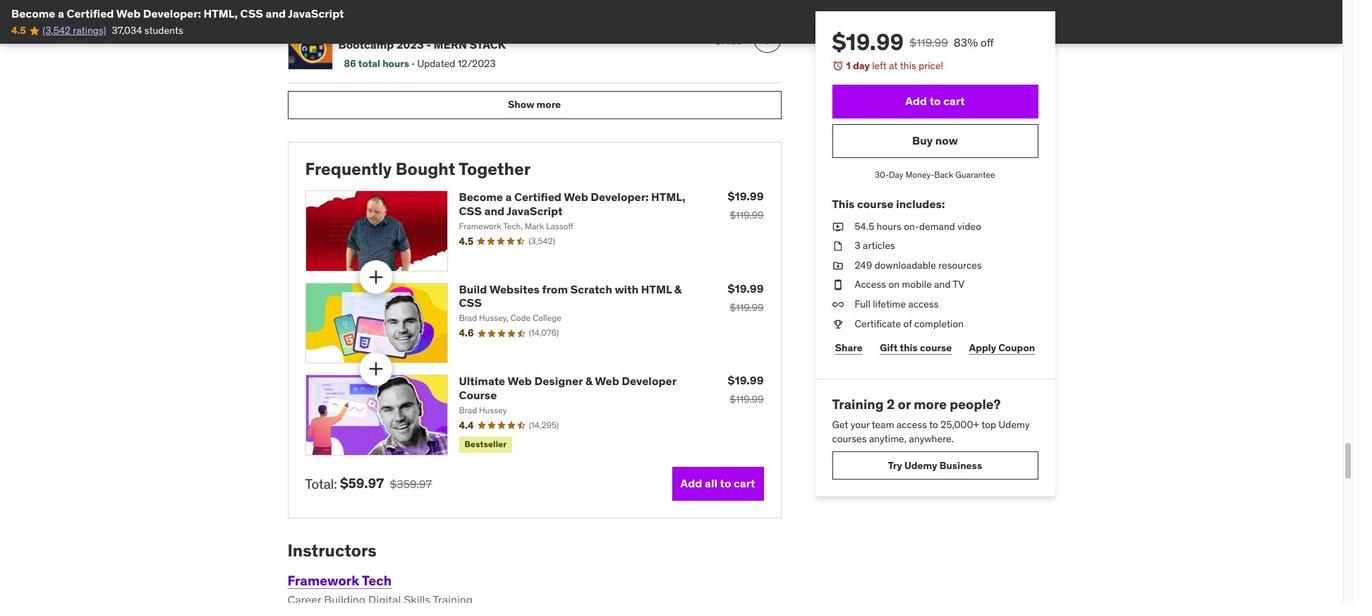 Task type: vqa. For each thing, say whether or not it's contained in the screenshot.
topmost Concise
no



Task type: locate. For each thing, give the bounding box(es) containing it.
1 vertical spatial a
[[505, 190, 512, 204]]

a up tech,
[[505, 190, 512, 204]]

1 horizontal spatial udemy
[[999, 418, 1030, 431]]

0 horizontal spatial full
[[361, 24, 380, 38]]

add left all
[[681, 476, 702, 491]]

add all to cart
[[681, 476, 755, 491]]

$359.97
[[390, 477, 432, 491]]

developer: for become a certified web developer: html, css and javascript framework tech, mark lassoff
[[591, 190, 649, 204]]

0 vertical spatial developer:
[[143, 6, 201, 20]]

total
[[358, 57, 380, 70]]

0 horizontal spatial 4.5
[[11, 24, 26, 37]]

ultimate
[[459, 374, 505, 388]]

brad up 4.4
[[459, 405, 477, 415]]

xsmall image
[[832, 220, 843, 234], [832, 239, 843, 253], [832, 259, 843, 273], [832, 278, 843, 292], [832, 317, 843, 331]]

top
[[982, 418, 996, 431]]

become inside become a certified web developer: html, css and javascript framework tech, mark lassoff
[[459, 190, 503, 204]]

0 horizontal spatial certified
[[67, 6, 114, 20]]

framework down instructors
[[287, 572, 359, 589]]

xsmall image left 249 at the top
[[832, 259, 843, 273]]

0 vertical spatial add
[[905, 94, 927, 108]]

0 vertical spatial html,
[[204, 6, 238, 20]]

1 horizontal spatial javascript
[[507, 204, 563, 218]]

5 xsmall image from the top
[[832, 317, 843, 331]]

add for add all to cart
[[681, 476, 702, 491]]

wishlist image
[[760, 32, 774, 46]]

hussey
[[479, 405, 507, 415]]

2 $19.99 $119.99 from the top
[[728, 281, 764, 314]]

0 vertical spatial cart
[[943, 94, 965, 108]]

get
[[832, 418, 848, 431]]

framework
[[459, 221, 501, 231], [287, 572, 359, 589]]

course up the 54.5 on the top right of the page
[[857, 197, 894, 211]]

hussey,
[[479, 313, 508, 323]]

add inside 'button'
[[905, 94, 927, 108]]

become up (3,542
[[11, 6, 55, 20]]

1 horizontal spatial html,
[[651, 190, 685, 204]]

1 horizontal spatial 4.5
[[459, 235, 474, 247]]

1 day left at this price!
[[846, 59, 943, 72]]

a up (3,542
[[58, 6, 64, 20]]

add down the price!
[[905, 94, 927, 108]]

to down the price!
[[930, 94, 941, 108]]

0 vertical spatial to
[[930, 94, 941, 108]]

show more
[[508, 98, 561, 111]]

$19.99 $119.99
[[728, 189, 764, 222], [728, 281, 764, 314], [728, 374, 764, 406]]

training
[[832, 396, 884, 413]]

1 vertical spatial become
[[459, 190, 503, 204]]

javascript up mark
[[507, 204, 563, 218]]

developer: inside become a certified web developer: html, css and javascript framework tech, mark lassoff
[[591, 190, 649, 204]]

price!
[[919, 59, 943, 72]]

full right the
[[361, 24, 380, 38]]

or
[[898, 396, 911, 413]]

(3,542)
[[529, 235, 555, 246]]

1 horizontal spatial certified
[[514, 190, 562, 204]]

certified inside become a certified web developer: html, css and javascript framework tech, mark lassoff
[[514, 190, 562, 204]]

0 horizontal spatial developer:
[[143, 6, 201, 20]]

business
[[939, 459, 982, 472]]

0 vertical spatial course
[[857, 197, 894, 211]]

0 vertical spatial a
[[58, 6, 64, 20]]

30-day money-back guarantee
[[875, 169, 995, 180]]

1 horizontal spatial course
[[920, 341, 952, 354]]

1 this from the top
[[900, 59, 916, 72]]

0 vertical spatial css
[[240, 6, 263, 20]]

the full stack web development bootcamp  2023 - mern stack link
[[338, 24, 559, 52]]

0 vertical spatial javascript
[[288, 6, 344, 20]]

14076 reviews element
[[529, 327, 559, 339]]

css for become a certified web developer: html, css and javascript framework tech, mark lassoff
[[459, 204, 482, 218]]

2 vertical spatial css
[[459, 296, 482, 310]]

0 vertical spatial $19.99 $119.99
[[728, 189, 764, 222]]

1 horizontal spatial add
[[905, 94, 927, 108]]

javascript inside become a certified web developer: html, css and javascript framework tech, mark lassoff
[[507, 204, 563, 218]]

xsmall image up xsmall icon
[[832, 278, 843, 292]]

2 horizontal spatial and
[[934, 278, 951, 291]]

1 vertical spatial framework
[[287, 572, 359, 589]]

xsmall image left 3
[[832, 239, 843, 253]]

0 horizontal spatial a
[[58, 6, 64, 20]]

1 horizontal spatial a
[[505, 190, 512, 204]]

1 vertical spatial udemy
[[904, 459, 937, 472]]

xsmall image for certificate
[[832, 317, 843, 331]]

people?
[[950, 396, 1001, 413]]

1 xsmall image from the top
[[832, 220, 843, 234]]

brad inside ultimate web designer & web developer course brad hussey
[[459, 405, 477, 415]]

cart right all
[[734, 476, 755, 491]]

0 vertical spatial and
[[266, 6, 286, 20]]

stack
[[383, 24, 414, 38]]

xsmall image for 3
[[832, 239, 843, 253]]

access down mobile
[[908, 298, 939, 310]]

become for become a certified web developer: html, css and javascript
[[11, 6, 55, 20]]

certified
[[67, 6, 114, 20], [514, 190, 562, 204]]

html, for become a certified web developer: html, css and javascript framework tech, mark lassoff
[[651, 190, 685, 204]]

(3,542
[[42, 24, 71, 37]]

become a certified web developer: html, css and javascript link
[[459, 190, 685, 218]]

37,034
[[112, 24, 142, 37]]

total:
[[305, 475, 337, 492]]

add all to cart button
[[672, 467, 764, 501]]

web for the full stack web development bootcamp  2023 - mern stack
[[416, 24, 440, 38]]

$19.99
[[832, 28, 904, 56], [728, 189, 764, 204], [728, 281, 764, 296], [728, 374, 764, 388]]

buy now button
[[832, 124, 1038, 158]]

4 xsmall image from the top
[[832, 278, 843, 292]]

a inside become a certified web developer: html, css and javascript framework tech, mark lassoff
[[505, 190, 512, 204]]

1 horizontal spatial become
[[459, 190, 503, 204]]

$19.99 $119.99 for html,
[[728, 189, 764, 222]]

0 horizontal spatial html,
[[204, 6, 238, 20]]

& inside ultimate web designer & web developer course brad hussey
[[585, 374, 593, 388]]

&
[[674, 282, 682, 296], [585, 374, 593, 388]]

0 horizontal spatial course
[[857, 197, 894, 211]]

students
[[145, 24, 183, 37]]

udemy
[[999, 418, 1030, 431], [904, 459, 937, 472]]

2 vertical spatial $19.99 $119.99
[[728, 374, 764, 406]]

$19.99 $119.99 for html
[[728, 281, 764, 314]]

1 vertical spatial css
[[459, 204, 482, 218]]

alarm image
[[832, 60, 843, 71]]

1 vertical spatial and
[[484, 204, 505, 218]]

1 horizontal spatial more
[[914, 396, 947, 413]]

1 vertical spatial access
[[897, 418, 927, 431]]

1 vertical spatial $19.99 $119.99
[[728, 281, 764, 314]]

0 horizontal spatial &
[[585, 374, 593, 388]]

0 horizontal spatial hours
[[382, 57, 409, 70]]

html, for become a certified web developer: html, css and javascript
[[204, 6, 238, 20]]

2 vertical spatial to
[[720, 476, 731, 491]]

a
[[58, 6, 64, 20], [505, 190, 512, 204]]

websites
[[489, 282, 540, 296]]

2 vertical spatial and
[[934, 278, 951, 291]]

access
[[908, 298, 939, 310], [897, 418, 927, 431]]

1 vertical spatial to
[[929, 418, 938, 431]]

1 horizontal spatial and
[[484, 204, 505, 218]]

mobile
[[902, 278, 932, 291]]

0 vertical spatial brad
[[459, 313, 477, 323]]

and inside become a certified web developer: html, css and javascript framework tech, mark lassoff
[[484, 204, 505, 218]]

0 horizontal spatial framework
[[287, 572, 359, 589]]

web inside "the full stack web development bootcamp  2023 - mern stack"
[[416, 24, 440, 38]]

1 horizontal spatial full
[[855, 298, 870, 310]]

full down access
[[855, 298, 870, 310]]

0 vertical spatial this
[[900, 59, 916, 72]]

0 horizontal spatial javascript
[[288, 6, 344, 20]]

$119.99 inside $19.99 $119.99 83% off
[[910, 35, 948, 49]]

$19.99 for ultimate web designer & web developer course
[[728, 374, 764, 388]]

2 brad from the top
[[459, 405, 477, 415]]

1 horizontal spatial cart
[[943, 94, 965, 108]]

cart up now
[[943, 94, 965, 108]]

0 horizontal spatial become
[[11, 6, 55, 20]]

$119.99 for build websites from scratch with html & css
[[730, 301, 764, 314]]

your
[[851, 418, 870, 431]]

framework tech
[[287, 572, 392, 589]]

(14,076)
[[529, 327, 559, 338]]

1 vertical spatial javascript
[[507, 204, 563, 218]]

xsmall image
[[832, 298, 843, 312]]

1 vertical spatial add
[[681, 476, 702, 491]]

add for add to cart
[[905, 94, 927, 108]]

xsmall image down this
[[832, 220, 843, 234]]

1 vertical spatial this
[[900, 341, 918, 354]]

2 xsmall image from the top
[[832, 239, 843, 253]]

$19.99 for become a certified web developer: html, css and javascript
[[728, 189, 764, 204]]

more right or
[[914, 396, 947, 413]]

css inside become a certified web developer: html, css and javascript framework tech, mark lassoff
[[459, 204, 482, 218]]

1 vertical spatial full
[[855, 298, 870, 310]]

1 vertical spatial hours
[[877, 220, 902, 233]]

udemy right top
[[999, 418, 1030, 431]]

hours down 2023
[[382, 57, 409, 70]]

to right all
[[720, 476, 731, 491]]

3 articles
[[855, 239, 895, 252]]

1 vertical spatial course
[[920, 341, 952, 354]]

apply coupon button
[[966, 334, 1038, 362]]

86 total hours
[[344, 57, 409, 70]]

at
[[889, 59, 898, 72]]

0 vertical spatial hours
[[382, 57, 409, 70]]

0 vertical spatial certified
[[67, 6, 114, 20]]

more right 'show'
[[537, 98, 561, 111]]

web inside become a certified web developer: html, css and javascript framework tech, mark lassoff
[[564, 190, 588, 204]]

& right html
[[674, 282, 682, 296]]

all
[[705, 476, 717, 491]]

access
[[855, 278, 886, 291]]

1 horizontal spatial &
[[674, 282, 682, 296]]

1 vertical spatial 4.5
[[459, 235, 474, 247]]

developer:
[[143, 6, 201, 20], [591, 190, 649, 204]]

add
[[905, 94, 927, 108], [681, 476, 702, 491]]

gift this course
[[880, 341, 952, 354]]

1 vertical spatial cart
[[734, 476, 755, 491]]

1 vertical spatial html,
[[651, 190, 685, 204]]

brad up 4.6
[[459, 313, 477, 323]]

html, inside become a certified web developer: html, css and javascript framework tech, mark lassoff
[[651, 190, 685, 204]]

0 vertical spatial framework
[[459, 221, 501, 231]]

certified for become a certified web developer: html, css and javascript framework tech, mark lassoff
[[514, 190, 562, 204]]

hours up the articles
[[877, 220, 902, 233]]

more
[[537, 98, 561, 111], [914, 396, 947, 413]]

0 horizontal spatial and
[[266, 6, 286, 20]]

0 horizontal spatial more
[[537, 98, 561, 111]]

javascript up the
[[288, 6, 344, 20]]

& right designer
[[585, 374, 593, 388]]

54.5 hours on-demand video
[[855, 220, 981, 233]]

framework left tech,
[[459, 221, 501, 231]]

1 vertical spatial more
[[914, 396, 947, 413]]

certified up ratings) in the top left of the page
[[67, 6, 114, 20]]

2023
[[396, 38, 424, 52]]

1 vertical spatial brad
[[459, 405, 477, 415]]

0 horizontal spatial add
[[681, 476, 702, 491]]

1 horizontal spatial developer:
[[591, 190, 649, 204]]

this right gift
[[900, 341, 918, 354]]

a for become a certified web developer: html, css and javascript
[[58, 6, 64, 20]]

12/2023
[[458, 57, 496, 70]]

0 vertical spatial &
[[674, 282, 682, 296]]

4.5 up build
[[459, 235, 474, 247]]

share
[[835, 341, 863, 354]]

4.5 left (3,542
[[11, 24, 26, 37]]

become down together
[[459, 190, 503, 204]]

this right the at
[[900, 59, 916, 72]]

to up the anywhere.
[[929, 418, 938, 431]]

the
[[338, 24, 358, 38]]

1 vertical spatial certified
[[514, 190, 562, 204]]

together
[[459, 158, 531, 180]]

1 vertical spatial &
[[585, 374, 593, 388]]

0 horizontal spatial cart
[[734, 476, 755, 491]]

mern
[[434, 38, 467, 52]]

0 vertical spatial become
[[11, 6, 55, 20]]

1 vertical spatial developer:
[[591, 190, 649, 204]]

udemy right try
[[904, 459, 937, 472]]

4.5
[[11, 24, 26, 37], [459, 235, 474, 247]]

$74.99
[[715, 36, 742, 47]]

1 $19.99 $119.99 from the top
[[728, 189, 764, 222]]

add inside button
[[681, 476, 702, 491]]

0 vertical spatial full
[[361, 24, 380, 38]]

1 horizontal spatial hours
[[877, 220, 902, 233]]

$19.99 $119.99 83% off
[[832, 28, 994, 56]]

(3,542 ratings)
[[42, 24, 106, 37]]

xsmall image for access
[[832, 278, 843, 292]]

frequently
[[305, 158, 392, 180]]

1 brad from the top
[[459, 313, 477, 323]]

0 vertical spatial udemy
[[999, 418, 1030, 431]]

to inside 'button'
[[930, 94, 941, 108]]

3 xsmall image from the top
[[832, 259, 843, 273]]

course down 'completion'
[[920, 341, 952, 354]]

gift
[[880, 341, 898, 354]]

0 vertical spatial more
[[537, 98, 561, 111]]

cart inside 'button'
[[943, 94, 965, 108]]

access down or
[[897, 418, 927, 431]]

course
[[857, 197, 894, 211], [920, 341, 952, 354]]

to
[[930, 94, 941, 108], [929, 418, 938, 431], [720, 476, 731, 491]]

hours
[[382, 57, 409, 70], [877, 220, 902, 233]]

college
[[533, 313, 561, 323]]

0 vertical spatial 4.5
[[11, 24, 26, 37]]

javascript for become a certified web developer: html, css and javascript
[[288, 6, 344, 20]]

xsmall image down xsmall icon
[[832, 317, 843, 331]]

1 horizontal spatial framework
[[459, 221, 501, 231]]

certified up mark
[[514, 190, 562, 204]]



Task type: describe. For each thing, give the bounding box(es) containing it.
bootcamp
[[338, 38, 394, 52]]

lassoff
[[546, 221, 573, 231]]

become for become a certified web developer: html, css and javascript framework tech, mark lassoff
[[459, 190, 503, 204]]

$119.99 for ultimate web designer & web developer course
[[730, 393, 764, 406]]

become a certified web developer: html, css and javascript
[[11, 6, 344, 20]]

0 horizontal spatial udemy
[[904, 459, 937, 472]]

code
[[511, 313, 531, 323]]

to inside button
[[720, 476, 731, 491]]

stack
[[469, 38, 506, 52]]

css for become a certified web developer: html, css and javascript
[[240, 6, 263, 20]]

$119.99 for become a certified web developer: html, css and javascript
[[730, 209, 764, 222]]

framework inside become a certified web developer: html, css and javascript framework tech, mark lassoff
[[459, 221, 501, 231]]

resources
[[938, 259, 982, 271]]

video
[[958, 220, 981, 233]]

team
[[872, 418, 894, 431]]

frequently bought together
[[305, 158, 531, 180]]

show
[[508, 98, 534, 111]]

0 vertical spatial access
[[908, 298, 939, 310]]

course
[[459, 388, 497, 402]]

total: $59.97 $359.97
[[305, 475, 432, 492]]

mark
[[525, 221, 544, 231]]

tech
[[362, 572, 392, 589]]

back
[[934, 169, 953, 180]]

cart inside button
[[734, 476, 755, 491]]

3 $19.99 $119.99 from the top
[[728, 374, 764, 406]]

83%
[[954, 35, 978, 49]]

bestseller
[[465, 439, 507, 450]]

framework tech link
[[287, 572, 392, 589]]

lifetime
[[873, 298, 906, 310]]

4.4
[[459, 419, 474, 431]]

$59.97
[[340, 475, 384, 492]]

$19.99 for build websites from scratch with html & css
[[728, 281, 764, 296]]

money-
[[905, 169, 934, 180]]

developer: for become a certified web developer: html, css and javascript
[[143, 6, 201, 20]]

now
[[935, 133, 958, 147]]

anywhere.
[[909, 432, 954, 445]]

buy now
[[912, 133, 958, 147]]

249
[[855, 259, 872, 271]]

more inside button
[[537, 98, 561, 111]]

javascript for become a certified web developer: html, css and javascript framework tech, mark lassoff
[[507, 204, 563, 218]]

instructors
[[287, 540, 377, 562]]

apply coupon
[[969, 341, 1035, 354]]

more inside "training 2 or more people? get your team access to 25,000+ top udemy courses anytime, anywhere."
[[914, 396, 947, 413]]

tv
[[953, 278, 964, 291]]

full lifetime access
[[855, 298, 939, 310]]

certified for become a certified web developer: html, css and javascript
[[67, 6, 114, 20]]

try udemy business link
[[832, 452, 1038, 480]]

30-
[[875, 169, 889, 180]]

gift this course link
[[877, 334, 955, 362]]

a for become a certified web developer: html, css and javascript framework tech, mark lassoff
[[505, 190, 512, 204]]

certificate of completion
[[855, 317, 964, 330]]

course inside gift this course link
[[920, 341, 952, 354]]

anytime,
[[869, 432, 907, 445]]

developer
[[622, 374, 676, 388]]

coupon
[[998, 341, 1035, 354]]

and for become a certified web developer: html, css and javascript framework tech, mark lassoff
[[484, 204, 505, 218]]

web for become a certified web developer: html, css and javascript
[[116, 6, 141, 20]]

certificate
[[855, 317, 901, 330]]

14295 reviews element
[[529, 420, 559, 431]]

access inside "training 2 or more people? get your team access to 25,000+ top udemy courses anytime, anywhere."
[[897, 418, 927, 431]]

udemy inside "training 2 or more people? get your team access to 25,000+ top udemy courses anytime, anywhere."
[[999, 418, 1030, 431]]

add to cart
[[905, 94, 965, 108]]

86
[[344, 57, 356, 70]]

249 downloadable resources
[[855, 259, 982, 271]]

ultimate web designer & web developer course brad hussey
[[459, 374, 676, 415]]

tech,
[[503, 221, 523, 231]]

includes:
[[896, 197, 945, 211]]

downloadable
[[875, 259, 936, 271]]

brad inside build websites from scratch with html & css brad hussey, code college
[[459, 313, 477, 323]]

ratings)
[[73, 24, 106, 37]]

and for become a certified web developer: html, css and javascript
[[266, 6, 286, 20]]

xsmall image for 249
[[832, 259, 843, 273]]

buy
[[912, 133, 933, 147]]

try
[[888, 459, 902, 472]]

on-
[[904, 220, 919, 233]]

-
[[426, 38, 431, 52]]

25,000+
[[941, 418, 979, 431]]

training 2 or more people? get your team access to 25,000+ top udemy courses anytime, anywhere.
[[832, 396, 1030, 445]]

with
[[615, 282, 639, 296]]

build websites from scratch with html & css link
[[459, 282, 682, 310]]

xsmall image for 54.5
[[832, 220, 843, 234]]

on
[[889, 278, 900, 291]]

4.5 for (3,542)
[[459, 235, 474, 247]]

build websites from scratch with html & css brad hussey, code college
[[459, 282, 682, 323]]

& inside build websites from scratch with html & css brad hussey, code college
[[674, 282, 682, 296]]

2 this from the top
[[900, 341, 918, 354]]

html
[[641, 282, 672, 296]]

web for become a certified web developer: html, css and javascript framework tech, mark lassoff
[[564, 190, 588, 204]]

4.5 for (3,542 ratings)
[[11, 24, 26, 37]]

designer
[[534, 374, 583, 388]]

3542 reviews element
[[529, 235, 555, 247]]

the full stack web development bootcamp  2023 - mern stack
[[338, 24, 515, 52]]

to inside "training 2 or more people? get your team access to 25,000+ top udemy courses anytime, anywhere."
[[929, 418, 938, 431]]

3
[[855, 239, 860, 252]]

css inside build websites from scratch with html & css brad hussey, code college
[[459, 296, 482, 310]]

off
[[981, 35, 994, 49]]

try udemy business
[[888, 459, 982, 472]]

completion
[[914, 317, 964, 330]]

demand
[[919, 220, 955, 233]]

updated 12/2023
[[417, 57, 496, 70]]

become a certified web developer: html, css and javascript framework tech, mark lassoff
[[459, 190, 685, 231]]

day
[[853, 59, 870, 72]]

bought
[[396, 158, 455, 180]]

full inside "the full stack web development bootcamp  2023 - mern stack"
[[361, 24, 380, 38]]

1
[[846, 59, 851, 72]]



